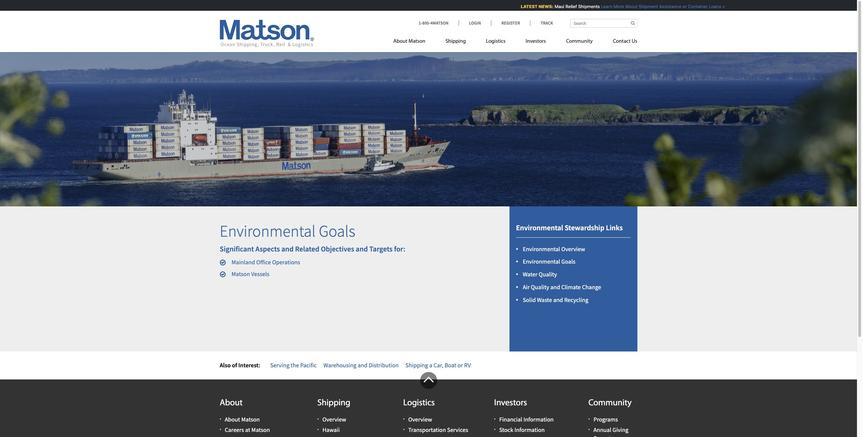 Task type: vqa. For each thing, say whether or not it's contained in the screenshot.


Task type: describe. For each thing, give the bounding box(es) containing it.
logistics link
[[476, 35, 516, 49]]

shipping a car, boat or rv
[[406, 362, 471, 370]]

overview for logistics
[[409, 416, 433, 424]]

Search search field
[[570, 19, 638, 28]]

matson down mainland
[[232, 270, 250, 278]]

targets
[[370, 244, 393, 254]]

contact
[[614, 39, 631, 44]]

air quality and climate change link
[[523, 283, 602, 291]]

news:
[[538, 4, 553, 9]]

solid
[[523, 296, 536, 304]]

hawaii
[[323, 426, 340, 434]]

backtop image
[[420, 373, 437, 389]]

more
[[613, 4, 623, 9]]

overview hawaii
[[323, 416, 347, 434]]

at
[[245, 426, 250, 434]]

mainland office operations link
[[232, 259, 300, 266]]

matson vessels link
[[232, 270, 270, 278]]

0 vertical spatial information
[[524, 416, 554, 424]]

shipment
[[638, 4, 657, 9]]

programs link
[[594, 416, 619, 424]]

assistance
[[659, 4, 681, 9]]

giving
[[613, 426, 629, 434]]

of
[[232, 362, 237, 370]]

environmental overview link
[[523, 245, 586, 253]]

contact us link
[[603, 35, 638, 49]]

links
[[607, 223, 623, 233]]

blue matson logo with ocean, shipping, truck, rail and logistics written beneath it. image
[[220, 20, 314, 48]]

shipping a car, boat or rv link
[[406, 362, 471, 370]]

1-
[[419, 20, 423, 26]]

office
[[257, 259, 271, 266]]

warehousing
[[324, 362, 357, 370]]

and left targets
[[356, 244, 368, 254]]

environmental overview
[[523, 245, 586, 253]]

mainland
[[232, 259, 255, 266]]

a
[[430, 362, 433, 370]]

about for about matson careers at matson
[[225, 416, 240, 424]]

air
[[523, 283, 530, 291]]

serving the pacific
[[270, 362, 317, 370]]

and for solid
[[554, 296, 564, 304]]

hawaii link
[[323, 426, 340, 434]]

car,
[[434, 362, 444, 370]]

loans
[[708, 4, 721, 9]]

stewardship
[[565, 223, 605, 233]]

800-
[[423, 20, 431, 26]]

overview link for shipping
[[323, 416, 347, 424]]

overview link for logistics
[[409, 416, 433, 424]]

matson right at
[[252, 426, 270, 434]]

financial information link
[[500, 416, 554, 424]]

shipments
[[577, 4, 599, 9]]

about for about matson
[[394, 39, 408, 44]]

community inside footer
[[589, 399, 632, 408]]

environmental stewardship links section
[[501, 207, 646, 352]]

overview inside the environmental stewardship links section
[[562, 245, 586, 253]]

transportation
[[409, 426, 446, 434]]

matson inside the top menu navigation
[[409, 39, 426, 44]]

annual giving reports link
[[594, 426, 629, 438]]

reports
[[594, 435, 614, 438]]

login link
[[459, 20, 492, 26]]

significant aspects and related objectives and targets for:
[[220, 244, 406, 254]]

search image
[[631, 21, 636, 25]]

warehousing and distribution
[[324, 362, 399, 370]]

and for significant
[[282, 244, 294, 254]]

stock information link
[[500, 426, 545, 434]]

pacific
[[300, 362, 317, 370]]

financial
[[500, 416, 523, 424]]

significant
[[220, 244, 254, 254]]

financial information stock information
[[500, 416, 554, 434]]

track
[[541, 20, 554, 26]]

learn more about shipment assistance or container loans > link
[[600, 4, 724, 9]]

contact us
[[614, 39, 638, 44]]

objectives
[[321, 244, 355, 254]]

track link
[[531, 20, 554, 26]]

the
[[291, 362, 299, 370]]

1-800-4matson link
[[419, 20, 459, 26]]



Task type: locate. For each thing, give the bounding box(es) containing it.
1 horizontal spatial overview link
[[409, 416, 433, 424]]

vessels
[[251, 270, 270, 278]]

overview for shipping
[[323, 416, 347, 424]]

overview
[[562, 245, 586, 253], [323, 416, 347, 424], [409, 416, 433, 424]]

overview link up hawaii
[[323, 416, 347, 424]]

quality down 'environmental goals' link
[[539, 271, 558, 278]]

2 horizontal spatial overview
[[562, 245, 586, 253]]

goals down environmental overview link at bottom
[[562, 258, 576, 266]]

goals inside the environmental stewardship links section
[[562, 258, 576, 266]]

investors inside the top menu navigation
[[526, 39, 546, 44]]

water quality link
[[523, 271, 558, 278]]

0 horizontal spatial or
[[458, 362, 463, 370]]

1 vertical spatial information
[[515, 426, 545, 434]]

investors
[[526, 39, 546, 44], [495, 399, 528, 408]]

footer
[[0, 373, 858, 438]]

environmental goals
[[220, 221, 356, 241], [523, 258, 576, 266]]

4matson
[[431, 20, 449, 26]]

information down the financial information link
[[515, 426, 545, 434]]

1 vertical spatial investors
[[495, 399, 528, 408]]

or left rv at the right bottom of page
[[458, 362, 463, 370]]

0 vertical spatial community
[[567, 39, 593, 44]]

serving
[[270, 362, 290, 370]]

matson containership guided by tug image
[[0, 42, 858, 207]]

footer containing about
[[0, 373, 858, 438]]

1 vertical spatial about matson link
[[225, 416, 260, 424]]

or left container
[[682, 4, 686, 9]]

top menu navigation
[[394, 35, 638, 49]]

solid waste and recycling link
[[523, 296, 589, 304]]

matson
[[409, 39, 426, 44], [232, 270, 250, 278], [241, 416, 260, 424], [252, 426, 270, 434]]

0 horizontal spatial goals
[[319, 221, 356, 241]]

relief
[[565, 4, 576, 9]]

investors link
[[516, 35, 557, 49]]

0 vertical spatial goals
[[319, 221, 356, 241]]

stock
[[500, 426, 514, 434]]

services
[[448, 426, 469, 434]]

None search field
[[570, 19, 638, 28]]

environmental up aspects
[[220, 221, 316, 241]]

1 horizontal spatial about matson link
[[394, 35, 436, 49]]

transportation services link
[[409, 426, 469, 434]]

2 horizontal spatial shipping
[[446, 39, 466, 44]]

recycling
[[565, 296, 589, 304]]

shipping link
[[436, 35, 476, 49]]

1 horizontal spatial logistics
[[487, 39, 506, 44]]

quality down water quality "link"
[[531, 283, 550, 291]]

1 vertical spatial community
[[589, 399, 632, 408]]

water quality
[[523, 271, 558, 278]]

environmental goals inside the environmental stewardship links section
[[523, 258, 576, 266]]

about
[[625, 4, 637, 9], [394, 39, 408, 44], [220, 399, 243, 408], [225, 416, 240, 424]]

operations
[[272, 259, 300, 266]]

login
[[470, 20, 481, 26]]

goals
[[319, 221, 356, 241], [562, 258, 576, 266]]

logistics
[[487, 39, 506, 44], [404, 399, 435, 408]]

register
[[502, 20, 521, 26]]

logistics down backtop image
[[404, 399, 435, 408]]

for:
[[394, 244, 406, 254]]

1 horizontal spatial or
[[682, 4, 686, 9]]

programs
[[594, 416, 619, 424]]

community link
[[557, 35, 603, 49]]

shipping left the a
[[406, 362, 428, 370]]

about matson link for careers at matson 'link'
[[225, 416, 260, 424]]

also of interest:
[[220, 362, 261, 370]]

overview transportation services
[[409, 416, 469, 434]]

overview down environmental stewardship links
[[562, 245, 586, 253]]

1 vertical spatial quality
[[531, 283, 550, 291]]

1-800-4matson
[[419, 20, 449, 26]]

0 horizontal spatial shipping
[[318, 399, 351, 408]]

matson vessels
[[232, 270, 270, 278]]

overview up hawaii
[[323, 416, 347, 424]]

1 vertical spatial or
[[458, 362, 463, 370]]

annual
[[594, 426, 612, 434]]

mainland office operations
[[232, 259, 300, 266]]

logistics down register link
[[487, 39, 506, 44]]

0 vertical spatial investors
[[526, 39, 546, 44]]

latest
[[520, 4, 537, 9]]

>
[[722, 4, 724, 9]]

environmental up water quality
[[523, 258, 561, 266]]

information
[[524, 416, 554, 424], [515, 426, 545, 434]]

environmental goals link
[[523, 258, 576, 266]]

environmental goals up related
[[220, 221, 356, 241]]

us
[[632, 39, 638, 44]]

learn
[[600, 4, 612, 9]]

1 vertical spatial logistics
[[404, 399, 435, 408]]

climate
[[562, 283, 581, 291]]

2 vertical spatial shipping
[[318, 399, 351, 408]]

quality for water
[[539, 271, 558, 278]]

environmental goals down environmental overview link at bottom
[[523, 258, 576, 266]]

0 vertical spatial quality
[[539, 271, 558, 278]]

community down the search search field
[[567, 39, 593, 44]]

1 horizontal spatial shipping
[[406, 362, 428, 370]]

also
[[220, 362, 231, 370]]

shipping inside the top menu navigation
[[446, 39, 466, 44]]

0 vertical spatial shipping
[[446, 39, 466, 44]]

about matson link inside footer
[[225, 416, 260, 424]]

shipping up overview hawaii
[[318, 399, 351, 408]]

distribution
[[369, 362, 399, 370]]

0 horizontal spatial about matson link
[[225, 416, 260, 424]]

community up programs link
[[589, 399, 632, 408]]

shipping
[[446, 39, 466, 44], [406, 362, 428, 370], [318, 399, 351, 408]]

1 vertical spatial goals
[[562, 258, 576, 266]]

0 vertical spatial or
[[682, 4, 686, 9]]

and for air
[[551, 283, 561, 291]]

air quality and climate change
[[523, 283, 602, 291]]

0 horizontal spatial overview link
[[323, 416, 347, 424]]

and left distribution
[[358, 362, 368, 370]]

community inside the community link
[[567, 39, 593, 44]]

overview inside 'overview transportation services'
[[409, 416, 433, 424]]

quality for air
[[531, 283, 550, 291]]

programs annual giving reports
[[594, 416, 629, 438]]

0 horizontal spatial overview
[[323, 416, 347, 424]]

shipping down 4matson
[[446, 39, 466, 44]]

serving the pacific link
[[270, 362, 317, 370]]

logistics inside the top menu navigation
[[487, 39, 506, 44]]

overview up transportation in the bottom of the page
[[409, 416, 433, 424]]

about matson link up careers at matson 'link'
[[225, 416, 260, 424]]

latest news: maui relief shipments learn more about shipment assistance or container loans >
[[520, 4, 724, 9]]

overview link up transportation in the bottom of the page
[[409, 416, 433, 424]]

0 horizontal spatial logistics
[[404, 399, 435, 408]]

warehousing and distribution link
[[324, 362, 399, 370]]

change
[[583, 283, 602, 291]]

about inside the about matson careers at matson
[[225, 416, 240, 424]]

about inside the top menu navigation
[[394, 39, 408, 44]]

boat
[[445, 362, 457, 370]]

careers at matson link
[[225, 426, 270, 434]]

container
[[687, 4, 707, 9]]

investors down track link
[[526, 39, 546, 44]]

related
[[295, 244, 320, 254]]

0 vertical spatial environmental goals
[[220, 221, 356, 241]]

environmental stewardship links
[[517, 223, 623, 233]]

environmental up environmental overview link at bottom
[[517, 223, 564, 233]]

0 vertical spatial about matson link
[[394, 35, 436, 49]]

2 overview link from the left
[[409, 416, 433, 424]]

careers
[[225, 426, 244, 434]]

1 overview link from the left
[[323, 416, 347, 424]]

interest:
[[239, 362, 261, 370]]

1 vertical spatial environmental goals
[[523, 258, 576, 266]]

matson down 1-
[[409, 39, 426, 44]]

community
[[567, 39, 593, 44], [589, 399, 632, 408]]

about matson
[[394, 39, 426, 44]]

matson up at
[[241, 416, 260, 424]]

1 horizontal spatial overview
[[409, 416, 433, 424]]

register link
[[492, 20, 531, 26]]

0 horizontal spatial environmental goals
[[220, 221, 356, 241]]

aspects
[[256, 244, 280, 254]]

about for about
[[220, 399, 243, 408]]

investors up financial
[[495, 399, 528, 408]]

environmental up 'environmental goals' link
[[523, 245, 561, 253]]

rv
[[465, 362, 471, 370]]

and up solid waste and recycling link
[[551, 283, 561, 291]]

solid waste and recycling
[[523, 296, 589, 304]]

quality
[[539, 271, 558, 278], [531, 283, 550, 291]]

information up stock information link
[[524, 416, 554, 424]]

goals up 'objectives'
[[319, 221, 356, 241]]

about matson link for shipping link
[[394, 35, 436, 49]]

1 horizontal spatial environmental goals
[[523, 258, 576, 266]]

0 vertical spatial logistics
[[487, 39, 506, 44]]

1 vertical spatial shipping
[[406, 362, 428, 370]]

1 horizontal spatial goals
[[562, 258, 576, 266]]

and down the air quality and climate change
[[554, 296, 564, 304]]

about matson link down 1-
[[394, 35, 436, 49]]

and up operations
[[282, 244, 294, 254]]



